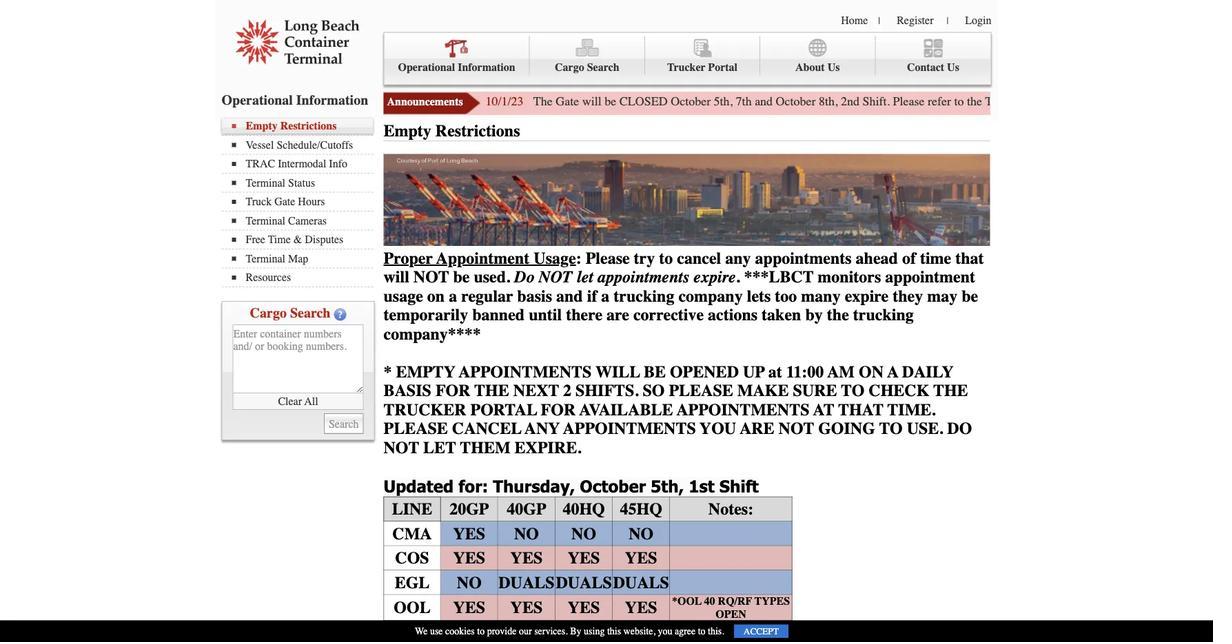 Task type: vqa. For each thing, say whether or not it's contained in the screenshot.
054's the PCC1
no



Task type: describe. For each thing, give the bounding box(es) containing it.
0 horizontal spatial search
[[290, 306, 331, 321]]

taken
[[762, 306, 802, 325]]

open
[[716, 608, 747, 621]]

40hq
[[563, 500, 605, 519]]

please inside : please try to cancel any appointments ahead of time that will not be used.
[[586, 249, 630, 268]]

you
[[658, 626, 673, 637]]

0 vertical spatial will
[[583, 94, 602, 109]]

available
[[580, 401, 674, 420]]

sure
[[794, 382, 838, 401]]

.
[[736, 268, 740, 287]]

vessel
[[246, 139, 274, 151]]

terminal cameras link
[[232, 215, 373, 227]]

0 vertical spatial please
[[894, 94, 925, 109]]

to inside : please try to cancel any appointments ahead of time that will not be used.
[[660, 249, 673, 268]]

login
[[966, 14, 992, 27]]

0 vertical spatial information
[[458, 61, 516, 74]]

0 horizontal spatial please
[[384, 420, 448, 439]]

20gp
[[450, 500, 489, 519]]

there
[[566, 306, 603, 325]]

you
[[700, 420, 737, 439]]

restrictions for empty restrictions
[[436, 122, 520, 141]]

1 vertical spatial 5th,
[[651, 477, 684, 497]]

Enter container numbers and/ or booking numbers.  text field
[[233, 325, 364, 394]]

will inside : please try to cancel any appointments ahead of time that will not be used.
[[384, 268, 410, 287]]

de
[[1207, 94, 1214, 109]]

8th,
[[819, 94, 838, 109]]

no down 40hq
[[572, 525, 597, 544]]

***lbct
[[745, 268, 814, 287]]

on
[[428, 287, 445, 306]]

10/1/23 the gate will be closed october 5th, 7th and october 8th, 2nd shift. please refer to the truck gate hours web page for further gate de
[[486, 94, 1214, 109]]

0 horizontal spatial october
[[580, 477, 646, 497]]

empty for empty restrictions
[[384, 122, 432, 141]]

3 duals from the left
[[614, 574, 670, 593]]

our
[[519, 626, 532, 637]]

that
[[956, 249, 985, 268]]

rq/rf
[[718, 596, 753, 608]]

shift.
[[863, 94, 891, 109]]

company****
[[384, 325, 481, 344]]

login link
[[966, 14, 992, 27]]

shift
[[720, 477, 759, 497]]

usage
[[384, 287, 423, 306]]

services.
[[535, 626, 568, 637]]

notes:
[[709, 500, 754, 519]]

2 horizontal spatial october
[[776, 94, 816, 109]]

many
[[802, 287, 841, 306]]

corrective
[[634, 306, 704, 325]]

por​tal
[[471, 401, 537, 420]]

appointments down "shifts."
[[564, 420, 696, 439]]

:
[[576, 249, 582, 268]]

agree
[[675, 626, 696, 637]]

next
[[514, 382, 560, 401]]

no down 40gp
[[515, 525, 539, 544]]

0 horizontal spatial to
[[842, 382, 865, 401]]

if
[[587, 287, 598, 306]]

updated for: thursday, october 5th, 1st shift
[[384, 477, 759, 497]]

updated
[[384, 477, 454, 497]]

time
[[921, 249, 952, 268]]

home link
[[842, 14, 869, 27]]

1 horizontal spatial to
[[880, 420, 903, 439]]

no up the cookies
[[457, 574, 482, 593]]

1 horizontal spatial the
[[968, 94, 983, 109]]

by
[[571, 626, 582, 637]]

resources
[[246, 271, 291, 284]]

time
[[268, 233, 291, 246]]

empty restrictions vessel schedule/cutoffs trac intermodal info terminal status truck gate hours terminal cameras free time & disputes terminal map resources
[[246, 120, 353, 284]]

0 horizontal spatial information
[[296, 92, 369, 108]]

by
[[806, 306, 823, 325]]

cancel
[[678, 249, 722, 268]]

be inside . ***lbct monitors appointment usage on a regular basis and if a trucking company lets too many expire they may be temporarily banned until there are corrective actions taken by the trucking company****
[[962, 287, 979, 306]]

0 vertical spatial 5th,
[[714, 94, 733, 109]]

and for if
[[557, 287, 583, 306]]

trac
[[246, 158, 275, 170]]

make
[[738, 382, 789, 401]]

hours inside empty restrictions vessel schedule/cutoffs trac intermodal info terminal status truck gate hours terminal cameras free time & disputes terminal map resources
[[298, 196, 325, 208]]

schedule/cutoffs
[[277, 139, 353, 151]]

1 a from the left
[[449, 287, 457, 306]]

trucker portal link
[[646, 36, 761, 75]]

status
[[288, 177, 315, 189]]

monitors
[[818, 268, 882, 287]]

*
[[384, 363, 392, 382]]

disputes
[[305, 233, 344, 246]]

we use cookies to provide our services. by using this website, you agree to this.
[[415, 626, 725, 637]]

1 horizontal spatial truck
[[986, 94, 1015, 109]]

1 horizontal spatial trucking
[[854, 306, 914, 325]]

of
[[903, 249, 917, 268]]

ool
[[394, 599, 431, 618]]

11:00
[[787, 363, 824, 382]]

map
[[288, 252, 309, 265]]

not left "let"
[[384, 439, 420, 458]]

1 terminal from the top
[[246, 177, 286, 189]]

clear all
[[278, 395, 318, 408]]

trucker
[[668, 61, 706, 74]]

contact us
[[908, 61, 960, 74]]

and for october
[[755, 94, 773, 109]]

appointments inside : please try to cancel any appointments ahead of time that will not be used.
[[756, 249, 852, 268]]

2 | from the left
[[947, 15, 949, 26]]

1 duals from the left
[[499, 574, 555, 593]]

register link
[[897, 14, 934, 27]]

expire inside . ***lbct monitors appointment usage on a regular basis and if a trucking company lets too many expire they may be temporarily banned until there are corrective actions taken by the trucking company****
[[845, 287, 889, 306]]

am
[[828, 363, 855, 382]]

not inside : please try to cancel any appointments ahead of time that will not be used.
[[414, 268, 449, 287]]

clear all button
[[233, 394, 364, 410]]

web
[[1078, 94, 1099, 109]]

accept button
[[734, 625, 789, 639]]

operational inside operational information link
[[398, 61, 455, 74]]

too
[[776, 287, 798, 306]]

0 horizontal spatial expire
[[694, 268, 736, 287]]

any
[[525, 420, 560, 439]]

cma
[[393, 525, 432, 544]]

check
[[869, 382, 930, 401]]

this.
[[708, 626, 725, 637]]

egl
[[395, 574, 430, 593]]

company
[[679, 287, 743, 306]]

0 horizontal spatial cargo search
[[250, 306, 331, 321]]

0 horizontal spatial appointments
[[598, 268, 690, 287]]

be
[[644, 363, 666, 382]]

are
[[607, 306, 630, 325]]

line
[[392, 500, 433, 519]]



Task type: locate. For each thing, give the bounding box(es) containing it.
any
[[726, 249, 752, 268]]

using
[[584, 626, 605, 637]]

until
[[529, 306, 562, 325]]

to right at
[[842, 382, 865, 401]]

us inside 'link'
[[828, 61, 840, 74]]

0 vertical spatial hours
[[1045, 94, 1075, 109]]

: please try to cancel any appointments ahead of time that will not be used.
[[384, 249, 985, 287]]

truck gate hours link
[[232, 196, 373, 208]]

let
[[577, 268, 594, 287]]

1 vertical spatial will
[[384, 268, 410, 287]]

appointments
[[756, 249, 852, 268], [598, 268, 690, 287]]

1 horizontal spatial 5th,
[[714, 94, 733, 109]]

basis
[[518, 287, 552, 306]]

0 horizontal spatial restrictions
[[281, 120, 337, 132]]

operational up vessel
[[222, 92, 293, 108]]

2 terminal from the top
[[246, 215, 286, 227]]

appointments down the up
[[677, 401, 810, 420]]

cargo
[[555, 61, 585, 74], [250, 306, 287, 321]]

1 horizontal spatial october
[[671, 94, 711, 109]]

1 horizontal spatial search
[[587, 61, 620, 74]]

| left login link
[[947, 15, 949, 26]]

1 vertical spatial search
[[290, 306, 331, 321]]

search inside menu bar
[[587, 61, 620, 74]]

1 horizontal spatial cargo search
[[555, 61, 620, 74]]

1 horizontal spatial operational
[[398, 61, 455, 74]]

1 us from the left
[[828, 61, 840, 74]]

us right about
[[828, 61, 840, 74]]

5th, left 1st
[[651, 477, 684, 497]]

us right contact
[[948, 61, 960, 74]]

2 horizontal spatial duals
[[614, 574, 670, 593]]

intermodal
[[278, 158, 327, 170]]

opened
[[670, 363, 739, 382]]

october left 8th,
[[776, 94, 816, 109]]

at
[[814, 401, 835, 420]]

0 horizontal spatial empty
[[246, 120, 278, 132]]

the up do
[[934, 382, 969, 401]]

1 horizontal spatial for
[[541, 401, 576, 420]]

3 terminal from the top
[[246, 252, 286, 265]]

trucking down try
[[614, 287, 675, 306]]

empty inside empty restrictions vessel schedule/cutoffs trac intermodal info terminal status truck gate hours terminal cameras free time & disputes terminal map resources
[[246, 120, 278, 132]]

0 horizontal spatial hours
[[298, 196, 325, 208]]

expire.
[[515, 439, 582, 458]]

please
[[669, 382, 734, 401], [384, 420, 448, 439]]

0 vertical spatial terminal
[[246, 177, 286, 189]]

1 vertical spatial truck
[[246, 196, 272, 208]]

2 horizontal spatial be
[[962, 287, 979, 306]]

us for contact us
[[948, 61, 960, 74]]

empty up vessel
[[246, 120, 278, 132]]

do not let appointments expire
[[515, 268, 736, 287]]

further
[[1146, 94, 1180, 109]]

appointments up corrective
[[598, 268, 690, 287]]

gate inside empty restrictions vessel schedule/cutoffs trac intermodal info terminal status truck gate hours terminal cameras free time & disputes terminal map resources
[[275, 196, 295, 208]]

let
[[424, 439, 457, 458]]

october down trucker
[[671, 94, 711, 109]]

1 horizontal spatial be
[[605, 94, 617, 109]]

the
[[534, 94, 553, 109]]

0 horizontal spatial us
[[828, 61, 840, 74]]

gate left web
[[1018, 94, 1042, 109]]

. ***lbct monitors appointment usage on a regular basis and if a trucking company lets too many expire they may be temporarily banned until there are corrective actions taken by the trucking company****
[[384, 268, 979, 344]]

1 horizontal spatial expire
[[845, 287, 889, 306]]

gate right the on the top
[[556, 94, 579, 109]]

1 vertical spatial menu bar
[[222, 118, 380, 288]]

please
[[894, 94, 925, 109], [586, 249, 630, 268]]

be inside : please try to cancel any appointments ahead of time that will not be used.
[[453, 268, 470, 287]]

1 horizontal spatial cargo
[[555, 61, 585, 74]]

2 us from the left
[[948, 61, 960, 74]]

empty
[[396, 363, 456, 382]]

* empty appointments will be opened up at 11:00 am on a daily basis for the next 2 shifts.  so please make sure to check the trucker por​tal for available appointments at that time. please cancel any appointments you are not going to use.  do not let them expire.
[[384, 363, 973, 458]]

accept
[[744, 627, 779, 637]]

about
[[796, 61, 825, 74]]

we
[[415, 626, 428, 637]]

free
[[246, 233, 266, 246]]

so
[[643, 382, 665, 401]]

0 vertical spatial cargo search
[[555, 61, 620, 74]]

5th, left 7th
[[714, 94, 733, 109]]

for
[[1128, 94, 1143, 109]]

0 vertical spatial the
[[968, 94, 983, 109]]

portal
[[709, 61, 738, 74]]

1 vertical spatial operational information
[[222, 92, 369, 108]]

hours up cameras
[[298, 196, 325, 208]]

0 horizontal spatial 5th,
[[651, 477, 684, 497]]

the inside . ***lbct monitors appointment usage on a regular basis and if a trucking company lets too many expire they may be temporarily banned until there are corrective actions taken by the trucking company****
[[828, 306, 850, 325]]

that
[[839, 401, 884, 420]]

1 horizontal spatial us
[[948, 61, 960, 74]]

up
[[744, 363, 765, 382]]

use
[[430, 626, 443, 637]]

operational information inside menu bar
[[398, 61, 516, 74]]

1 vertical spatial cargo
[[250, 306, 287, 321]]

to
[[842, 382, 865, 401], [880, 420, 903, 439]]

40
[[705, 596, 716, 608]]

1 horizontal spatial hours
[[1045, 94, 1075, 109]]

cargo search link
[[530, 36, 646, 75]]

1 horizontal spatial gate
[[556, 94, 579, 109]]

1 vertical spatial information
[[296, 92, 369, 108]]

0 horizontal spatial gate
[[275, 196, 295, 208]]

closed
[[620, 94, 668, 109]]

for right basis
[[436, 382, 471, 401]]

1 vertical spatial please
[[384, 420, 448, 439]]

0 vertical spatial please
[[669, 382, 734, 401]]

appointment
[[437, 249, 530, 268]]

be
[[605, 94, 617, 109], [453, 268, 470, 287], [962, 287, 979, 306]]

2 horizontal spatial gate
[[1018, 94, 1042, 109]]

0 vertical spatial and
[[755, 94, 773, 109]]

None submit
[[324, 414, 364, 435]]

regular
[[462, 287, 514, 306]]

trac intermodal info link
[[232, 158, 373, 170]]

1 horizontal spatial the
[[934, 382, 969, 401]]

please left refer
[[894, 94, 925, 109]]

terminal
[[246, 177, 286, 189], [246, 215, 286, 227], [246, 252, 286, 265]]

truck inside empty restrictions vessel schedule/cutoffs trac intermodal info terminal status truck gate hours terminal cameras free time & disputes terminal map resources
[[246, 196, 272, 208]]

| right home at the top of the page
[[879, 15, 881, 26]]

0 horizontal spatial trucking
[[614, 287, 675, 306]]

restrictions for empty restrictions vessel schedule/cutoffs trac intermodal info terminal status truck gate hours terminal cameras free time & disputes terminal map resources
[[281, 120, 337, 132]]

1 vertical spatial hours
[[298, 196, 325, 208]]

for
[[436, 382, 471, 401], [541, 401, 576, 420]]

operational up announcements
[[398, 61, 455, 74]]

0 vertical spatial menu bar
[[384, 32, 992, 85]]

will left on
[[384, 268, 410, 287]]

to right refer
[[955, 94, 965, 109]]

7th
[[736, 94, 752, 109]]

us for about us
[[828, 61, 840, 74]]

a
[[888, 363, 899, 382]]

appointments up too
[[756, 249, 852, 268]]

and right 7th
[[755, 94, 773, 109]]

use.
[[907, 420, 944, 439]]

not up temporarily on the left
[[414, 268, 449, 287]]

restrictions up vessel schedule/cutoffs link
[[281, 120, 337, 132]]

the right by
[[828, 306, 850, 325]]

menu bar containing operational information
[[384, 32, 992, 85]]

0 horizontal spatial please
[[586, 249, 630, 268]]

october up 45hq
[[580, 477, 646, 497]]

please up you
[[669, 382, 734, 401]]

0 horizontal spatial cargo
[[250, 306, 287, 321]]

appointments up por​tal
[[459, 363, 592, 382]]

0 horizontal spatial truck
[[246, 196, 272, 208]]

terminal up free
[[246, 215, 286, 227]]

duals up by
[[556, 574, 612, 593]]

terminal up the resources on the top of the page
[[246, 252, 286, 265]]

1 horizontal spatial |
[[947, 15, 949, 26]]

1 horizontal spatial duals
[[556, 574, 612, 593]]

1 horizontal spatial please
[[894, 94, 925, 109]]

information up empty restrictions link
[[296, 92, 369, 108]]

1 horizontal spatial and
[[755, 94, 773, 109]]

1 horizontal spatial information
[[458, 61, 516, 74]]

2 the from the left
[[934, 382, 969, 401]]

empty for empty restrictions vessel schedule/cutoffs trac intermodal info terminal status truck gate hours terminal cameras free time & disputes terminal map resources
[[246, 120, 278, 132]]

do
[[515, 268, 535, 287]]

1 horizontal spatial appointments
[[756, 249, 852, 268]]

duals duals duals
[[499, 574, 670, 593]]

1 vertical spatial the
[[828, 306, 850, 325]]

be left used.
[[453, 268, 470, 287]]

2 vertical spatial terminal
[[246, 252, 286, 265]]

0 horizontal spatial a
[[449, 287, 457, 306]]

to
[[955, 94, 965, 109], [660, 249, 673, 268], [478, 626, 485, 637], [698, 626, 706, 637]]

terminal map link
[[232, 252, 373, 265]]

about us link
[[761, 36, 876, 75]]

not right are on the right
[[779, 420, 815, 439]]

not left let
[[539, 268, 573, 287]]

1 horizontal spatial menu bar
[[384, 32, 992, 85]]

will down cargo search link
[[583, 94, 602, 109]]

proper
[[384, 249, 433, 268]]

menu bar
[[384, 32, 992, 85], [222, 118, 380, 288]]

gate down 'status'
[[275, 196, 295, 208]]

1 vertical spatial operational
[[222, 92, 293, 108]]

0 vertical spatial to
[[842, 382, 865, 401]]

gate
[[1183, 94, 1204, 109]]

home
[[842, 14, 869, 27]]

refer
[[928, 94, 952, 109]]

terminal down trac
[[246, 177, 286, 189]]

resources link
[[232, 271, 373, 284]]

the up the cancel
[[475, 382, 510, 401]]

1 | from the left
[[879, 15, 881, 26]]

0 horizontal spatial the
[[475, 382, 510, 401]]

duals up website,
[[614, 574, 670, 593]]

information up 10/1/23
[[458, 61, 516, 74]]

1 vertical spatial and
[[557, 287, 583, 306]]

be right may
[[962, 287, 979, 306]]

duals up our
[[499, 574, 555, 593]]

1 horizontal spatial operational information
[[398, 61, 516, 74]]

to left this. on the bottom right
[[698, 626, 706, 637]]

1 horizontal spatial will
[[583, 94, 602, 109]]

not
[[414, 268, 449, 287], [539, 268, 573, 287], [779, 420, 815, 439], [384, 439, 420, 458]]

1 vertical spatial cargo search
[[250, 306, 331, 321]]

and inside . ***lbct monitors appointment usage on a regular basis and if a trucking company lets too many expire they may be temporarily banned until there are corrective actions taken by the trucking company****
[[557, 287, 583, 306]]

the right refer
[[968, 94, 983, 109]]

2 duals from the left
[[556, 574, 612, 593]]

cookies
[[446, 626, 475, 637]]

to right try
[[660, 249, 673, 268]]

0 horizontal spatial operational
[[222, 92, 293, 108]]

0 horizontal spatial will
[[384, 268, 410, 287]]

0 horizontal spatial operational information
[[222, 92, 369, 108]]

no down 45hq
[[629, 525, 654, 544]]

0 vertical spatial search
[[587, 61, 620, 74]]

0 horizontal spatial the
[[828, 306, 850, 325]]

0 vertical spatial cargo
[[555, 61, 585, 74]]

menu bar containing empty restrictions
[[222, 118, 380, 288]]

2 a from the left
[[602, 287, 610, 306]]

cargo inside menu bar
[[555, 61, 585, 74]]

please down basis
[[384, 420, 448, 439]]

page
[[1102, 94, 1125, 109]]

0 horizontal spatial |
[[879, 15, 881, 26]]

1 horizontal spatial please
[[669, 382, 734, 401]]

0 vertical spatial operational information
[[398, 61, 516, 74]]

|
[[879, 15, 881, 26], [947, 15, 949, 26]]

hours left web
[[1045, 94, 1075, 109]]

about us
[[796, 61, 840, 74]]

trucking down monitors
[[854, 306, 914, 325]]

truck down trac
[[246, 196, 272, 208]]

restrictions down 10/1/23
[[436, 122, 520, 141]]

trucker portal
[[668, 61, 738, 74]]

operational information up empty restrictions link
[[222, 92, 369, 108]]

0 horizontal spatial menu bar
[[222, 118, 380, 288]]

basis
[[384, 382, 432, 401]]

1 horizontal spatial a
[[602, 287, 610, 306]]

0 vertical spatial operational
[[398, 61, 455, 74]]

1 vertical spatial please
[[586, 249, 630, 268]]

thursday,
[[493, 477, 575, 497]]

for up "expire."
[[541, 401, 576, 420]]

0 horizontal spatial and
[[557, 287, 583, 306]]

try
[[634, 249, 655, 268]]

0 horizontal spatial be
[[453, 268, 470, 287]]

restrictions inside empty restrictions vessel schedule/cutoffs trac intermodal info terminal status truck gate hours terminal cameras free time & disputes terminal map resources
[[281, 120, 337, 132]]

operational information link
[[385, 36, 530, 75]]

be left closed
[[605, 94, 617, 109]]

a right "if"
[[602, 287, 610, 306]]

no
[[515, 525, 539, 544], [572, 525, 597, 544], [629, 525, 654, 544], [457, 574, 482, 593]]

0 horizontal spatial for
[[436, 382, 471, 401]]

0 vertical spatial truck
[[986, 94, 1015, 109]]

do
[[948, 420, 973, 439]]

1 horizontal spatial empty
[[384, 122, 432, 141]]

gate
[[556, 94, 579, 109], [1018, 94, 1042, 109], [275, 196, 295, 208]]

to left use.
[[880, 420, 903, 439]]

and left "if"
[[557, 287, 583, 306]]

announcements
[[387, 96, 463, 108]]

1st
[[689, 477, 715, 497]]

2
[[564, 382, 572, 401]]

1 horizontal spatial restrictions
[[436, 122, 520, 141]]

a right on
[[449, 287, 457, 306]]

operational information up announcements
[[398, 61, 516, 74]]

0 horizontal spatial duals
[[499, 574, 555, 593]]

to left provide
[[478, 626, 485, 637]]

us
[[828, 61, 840, 74], [948, 61, 960, 74]]

empty down announcements
[[384, 122, 432, 141]]

1 the from the left
[[475, 382, 510, 401]]

truck right refer
[[986, 94, 1015, 109]]

1 vertical spatial to
[[880, 420, 903, 439]]

please right : at the top of page
[[586, 249, 630, 268]]

empty restrictions link
[[232, 120, 373, 132]]

1 vertical spatial terminal
[[246, 215, 286, 227]]

proper appointment usage
[[384, 249, 576, 268]]



